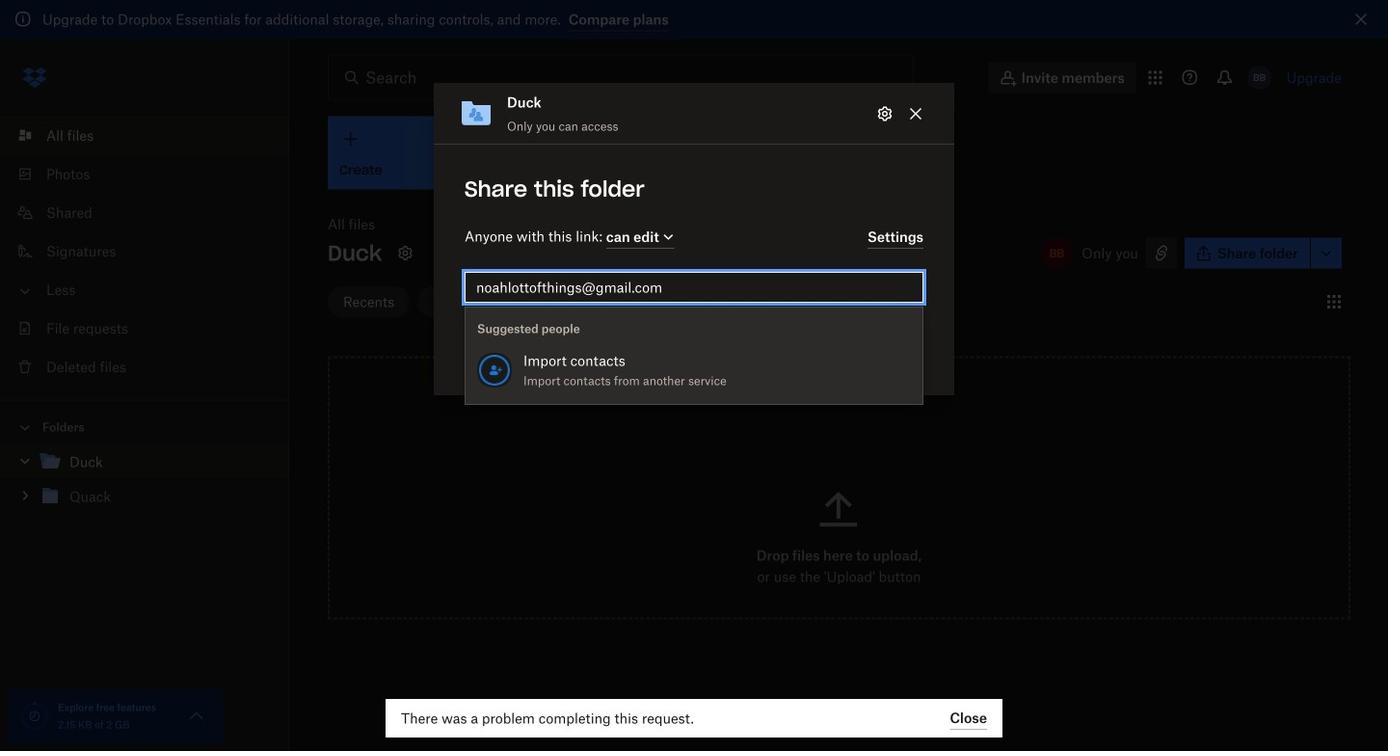 Task type: describe. For each thing, give the bounding box(es) containing it.
1 vertical spatial alert
[[386, 699, 1003, 738]]

dropbox image
[[15, 58, 54, 97]]

less image
[[15, 282, 35, 301]]

Add an email or name text field
[[476, 277, 912, 298]]

sharing modal dialog
[[434, 83, 954, 549]]

option inside sharing modal dialog
[[466, 344, 923, 396]]



Task type: locate. For each thing, give the bounding box(es) containing it.
0 vertical spatial alert
[[0, 0, 1388, 39]]

group
[[0, 441, 289, 528]]

list item
[[0, 116, 289, 155]]

alert
[[0, 0, 1388, 39], [386, 699, 1003, 738]]

list
[[0, 105, 289, 400]]

option
[[466, 344, 923, 396]]



Task type: vqa. For each thing, say whether or not it's contained in the screenshot.
alert
yes



